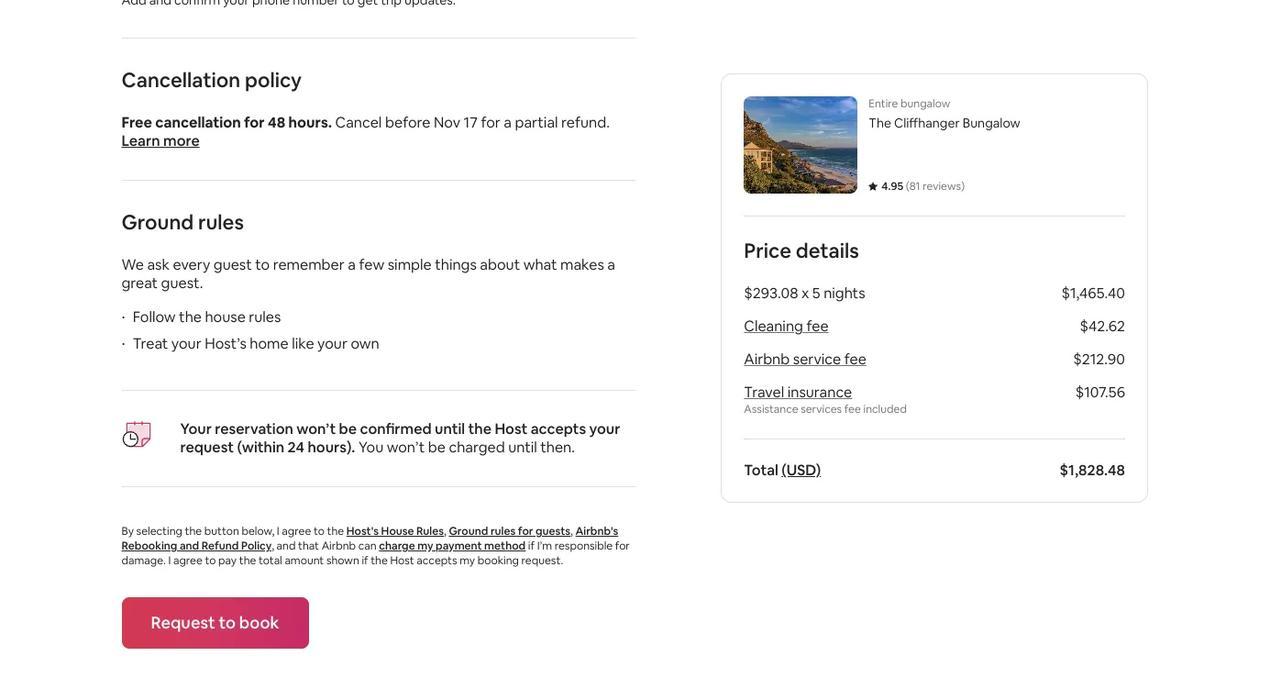 Task type: locate. For each thing, give the bounding box(es) containing it.
, left "amount"
[[272, 539, 274, 553]]

0 vertical spatial host
[[495, 419, 528, 439]]

until right confirmed in the bottom left of the page
[[435, 419, 465, 439]]

cleaning fee
[[744, 317, 829, 336]]

ground right rules at the bottom left
[[449, 524, 488, 539]]

1 vertical spatial i
[[168, 553, 171, 568]]

accepts inside your reservation won't be confirmed until the host accepts your request (within 24 hours).
[[531, 419, 586, 439]]

responsible
[[555, 539, 613, 553]]

fee right services
[[844, 402, 861, 417]]

cleaning fee button
[[744, 317, 829, 336]]

a left "partial"
[[504, 113, 512, 132]]

i right damage.
[[168, 553, 171, 568]]

ask
[[147, 255, 170, 274]]

0 horizontal spatial host
[[390, 553, 414, 568]]

1 horizontal spatial i
[[277, 524, 280, 539]]

request to book
[[151, 612, 279, 633]]

)
[[961, 179, 965, 194]]

0 horizontal spatial and
[[180, 539, 199, 553]]

agree left pay
[[173, 553, 203, 568]]

to left pay
[[205, 553, 216, 568]]

to inside we ask every guest to remember a few simple things about what makes a great guest.
[[255, 255, 270, 274]]

1 vertical spatial fee
[[844, 350, 867, 369]]

rules up home
[[249, 307, 281, 327]]

$293.08
[[744, 284, 798, 303]]

be inside your reservation won't be confirmed until the host accepts your request (within 24 hours).
[[339, 419, 357, 439]]

to inside if i'm responsible for damage. i agree to pay the total amount shown if the host accepts my booking request.
[[205, 553, 216, 568]]

0 vertical spatial airbnb
[[744, 350, 790, 369]]

1 horizontal spatial rules
[[249, 307, 281, 327]]

0 horizontal spatial rules
[[198, 209, 244, 235]]

bungalow
[[963, 115, 1021, 131]]

1 vertical spatial host
[[390, 553, 414, 568]]

damage.
[[122, 553, 166, 568]]

agree inside if i'm responsible for damage. i agree to pay the total amount shown if the host accepts my booking request.
[[173, 553, 203, 568]]

,
[[444, 524, 447, 539], [571, 524, 573, 539], [272, 539, 274, 553]]

1 horizontal spatial accepts
[[531, 419, 586, 439]]

a left few
[[348, 255, 356, 274]]

and left that
[[277, 539, 296, 553]]

insurance
[[787, 383, 852, 402]]

$1,465.40
[[1061, 284, 1125, 303]]

ground up ask
[[122, 209, 194, 235]]

4.95
[[882, 179, 903, 194]]

1 horizontal spatial and
[[277, 539, 296, 553]]

i for below,
[[277, 524, 280, 539]]

follow
[[133, 307, 176, 327]]

the inside follow the house rules treat your host's home like your own
[[179, 307, 202, 327]]

learn more button
[[122, 131, 200, 150]]

you
[[359, 438, 384, 457]]

0 horizontal spatial ground
[[122, 209, 194, 235]]

details
[[796, 238, 859, 263]]

things
[[435, 255, 477, 274]]

fee up service
[[806, 317, 829, 336]]

the inside your reservation won't be confirmed until the host accepts your request (within 24 hours).
[[468, 419, 492, 439]]

1 horizontal spatial your
[[318, 334, 348, 353]]

0 horizontal spatial i
[[168, 553, 171, 568]]

nov
[[434, 113, 461, 132]]

0 horizontal spatial if
[[362, 553, 368, 568]]

until left then.
[[508, 438, 537, 457]]

won't left you
[[297, 419, 336, 439]]

if
[[528, 539, 535, 553], [362, 553, 368, 568]]

to right guest
[[255, 255, 270, 274]]

1 vertical spatial rules
[[249, 307, 281, 327]]

ground rules
[[122, 209, 244, 235]]

airbnb
[[744, 350, 790, 369], [322, 539, 356, 553]]

, right house
[[444, 524, 447, 539]]

method
[[485, 539, 526, 553]]

price details
[[744, 238, 859, 263]]

1 horizontal spatial if
[[528, 539, 535, 553]]

1 horizontal spatial a
[[504, 113, 512, 132]]

0 horizontal spatial won't
[[297, 419, 336, 439]]

cancellation policy
[[122, 67, 302, 93]]

2 vertical spatial fee
[[844, 402, 861, 417]]

accepts inside if i'm responsible for damage. i agree to pay the total amount shown if the host accepts my booking request.
[[417, 553, 457, 568]]

airbnb's
[[576, 524, 619, 539]]

host left then.
[[495, 419, 528, 439]]

be
[[339, 419, 357, 439], [428, 438, 446, 457]]

until inside your reservation won't be confirmed until the host accepts your request (within 24 hours).
[[435, 419, 465, 439]]

cancellation
[[122, 67, 241, 93]]

free cancellation for 48 hours. cancel before nov 17 for a partial refund. learn more
[[122, 113, 610, 150]]

0 vertical spatial agree
[[282, 524, 311, 539]]

2 vertical spatial rules
[[491, 524, 516, 539]]

rules up guest
[[198, 209, 244, 235]]

2 horizontal spatial rules
[[491, 524, 516, 539]]

included
[[863, 402, 907, 417]]

request to book button
[[122, 597, 309, 649]]

if right shown
[[362, 553, 368, 568]]

and
[[180, 539, 199, 553], [277, 539, 296, 553]]

if left i'm
[[528, 539, 535, 553]]

your right then.
[[589, 419, 621, 439]]

ground
[[122, 209, 194, 235], [449, 524, 488, 539]]

agree for damage.
[[173, 553, 203, 568]]

assistance services fee included
[[744, 402, 907, 417]]

be left you
[[339, 419, 357, 439]]

2 horizontal spatial ,
[[571, 524, 573, 539]]

your right treat
[[171, 334, 202, 353]]

agree
[[282, 524, 311, 539], [173, 553, 203, 568]]

cleaning
[[744, 317, 803, 336]]

the
[[179, 307, 202, 327], [468, 419, 492, 439], [185, 524, 202, 539], [327, 524, 344, 539], [239, 553, 256, 568], [371, 553, 388, 568]]

1 horizontal spatial ground
[[449, 524, 488, 539]]

for
[[244, 113, 265, 132], [481, 113, 501, 132], [518, 524, 533, 539], [615, 539, 630, 553]]

to left "book"
[[219, 612, 236, 633]]

x
[[801, 284, 809, 303]]

for right the responsible
[[615, 539, 630, 553]]

charge
[[379, 539, 415, 553]]

1 vertical spatial agree
[[173, 553, 203, 568]]

1 horizontal spatial agree
[[282, 524, 311, 539]]

airbnb up travel
[[744, 350, 790, 369]]

learn
[[122, 131, 160, 150]]

rules up booking
[[491, 524, 516, 539]]

accepts right charged
[[531, 419, 586, 439]]

0 horizontal spatial airbnb
[[322, 539, 356, 553]]

won't
[[297, 419, 336, 439], [387, 438, 425, 457]]

fee
[[806, 317, 829, 336], [844, 350, 867, 369], [844, 402, 861, 417]]

that
[[298, 539, 319, 553]]

airbnb left can
[[322, 539, 356, 553]]

(within
[[237, 438, 285, 457]]

1 vertical spatial accepts
[[417, 553, 457, 568]]

0 vertical spatial accepts
[[531, 419, 586, 439]]

1 horizontal spatial ,
[[444, 524, 447, 539]]

bungalow
[[901, 96, 950, 111]]

by
[[122, 524, 134, 539]]

0 vertical spatial i
[[277, 524, 280, 539]]

24
[[288, 438, 305, 457]]

host
[[495, 419, 528, 439], [390, 553, 414, 568]]

assistance
[[744, 402, 798, 417]]

entire bungalow the cliffhanger bungalow
[[869, 96, 1021, 131]]

own
[[351, 334, 380, 353]]

1 vertical spatial ground
[[449, 524, 488, 539]]

accepts down rules at the bottom left
[[417, 553, 457, 568]]

0 vertical spatial ground
[[122, 209, 194, 235]]

agree up "amount"
[[282, 524, 311, 539]]

0 horizontal spatial until
[[435, 419, 465, 439]]

before
[[385, 113, 431, 132]]

treat
[[133, 334, 168, 353]]

0 horizontal spatial be
[[339, 419, 357, 439]]

guest
[[214, 255, 252, 274]]

0 vertical spatial rules
[[198, 209, 244, 235]]

1 and from the left
[[180, 539, 199, 553]]

total
[[259, 553, 282, 568]]

for right 17
[[481, 113, 501, 132]]

0 horizontal spatial agree
[[173, 553, 203, 568]]

2 horizontal spatial your
[[589, 419, 621, 439]]

services
[[801, 402, 842, 417]]

your reservation won't be confirmed until the host accepts your request (within 24 hours).
[[180, 419, 621, 457]]

travel insurance
[[744, 383, 852, 402]]

i right below,
[[277, 524, 280, 539]]

my left booking
[[460, 553, 475, 568]]

entire
[[869, 96, 898, 111]]

i inside if i'm responsible for damage. i agree to pay the total amount shown if the host accepts my booking request.
[[168, 553, 171, 568]]

fee right service
[[844, 350, 867, 369]]

guest.
[[161, 273, 203, 293]]

1 horizontal spatial my
[[460, 553, 475, 568]]

i for damage.
[[168, 553, 171, 568]]

confirmed
[[360, 419, 432, 439]]

your inside your reservation won't be confirmed until the host accepts your request (within 24 hours).
[[589, 419, 621, 439]]

won't right you
[[387, 438, 425, 457]]

request
[[151, 612, 215, 633]]

travel
[[744, 383, 784, 402]]

host down house
[[390, 553, 414, 568]]

for left i'm
[[518, 524, 533, 539]]

your right like
[[318, 334, 348, 353]]

1 horizontal spatial until
[[508, 438, 537, 457]]

accepts
[[531, 419, 586, 439], [417, 553, 457, 568]]

can
[[358, 539, 377, 553]]

a right makes
[[608, 255, 616, 274]]

, left airbnb's
[[571, 524, 573, 539]]

0 horizontal spatial accepts
[[417, 553, 457, 568]]

and left refund
[[180, 539, 199, 553]]

rules
[[417, 524, 444, 539]]

1 horizontal spatial host
[[495, 419, 528, 439]]

my right charge
[[418, 539, 434, 553]]

be left charged
[[428, 438, 446, 457]]

house
[[205, 307, 246, 327]]

to up "amount"
[[314, 524, 325, 539]]



Task type: describe. For each thing, give the bounding box(es) containing it.
then.
[[541, 438, 575, 457]]

5
[[812, 284, 820, 303]]

1 horizontal spatial be
[[428, 438, 446, 457]]

hours).
[[308, 438, 355, 457]]

host's
[[205, 334, 247, 353]]

booking
[[478, 553, 519, 568]]

$1,828.48
[[1060, 461, 1125, 480]]

pay
[[218, 553, 237, 568]]

button
[[204, 524, 239, 539]]

total
[[744, 461, 778, 480]]

free
[[122, 113, 152, 132]]

travel insurance button
[[744, 383, 852, 402]]

service
[[793, 350, 841, 369]]

48
[[268, 113, 286, 132]]

0 horizontal spatial your
[[171, 334, 202, 353]]

0 horizontal spatial a
[[348, 255, 356, 274]]

reviews
[[923, 179, 961, 194]]

17
[[464, 113, 478, 132]]

0 vertical spatial fee
[[806, 317, 829, 336]]

host's house rules button
[[347, 524, 444, 539]]

ground rules for guests link
[[449, 524, 571, 539]]

the
[[869, 115, 891, 131]]

fee for service
[[844, 350, 867, 369]]

and inside 'airbnb's rebooking and refund policy'
[[180, 539, 199, 553]]

$293.08 x 5 nights
[[744, 284, 865, 303]]

airbnb's rebooking and refund policy
[[122, 524, 619, 553]]

for inside if i'm responsible for damage. i agree to pay the total amount shown if the host accepts my booking request.
[[615, 539, 630, 553]]

charge my payment method button
[[379, 539, 526, 553]]

rules inside follow the house rules treat your host's home like your own
[[249, 307, 281, 327]]

my inside if i'm responsible for damage. i agree to pay the total amount shown if the host accepts my booking request.
[[460, 553, 475, 568]]

agree for below,
[[282, 524, 311, 539]]

0 horizontal spatial ,
[[272, 539, 274, 553]]

i'm
[[537, 539, 552, 553]]

2 horizontal spatial a
[[608, 255, 616, 274]]

total (usd)
[[744, 461, 821, 480]]

airbnb service fee
[[744, 350, 867, 369]]

policy
[[245, 67, 302, 93]]

what
[[524, 255, 557, 274]]

about
[[480, 255, 520, 274]]

a inside free cancellation for 48 hours. cancel before nov 17 for a partial refund. learn more
[[504, 113, 512, 132]]

2 and from the left
[[277, 539, 296, 553]]

0 horizontal spatial my
[[418, 539, 434, 553]]

4.95 ( 81 reviews )
[[882, 179, 965, 194]]

below,
[[242, 524, 275, 539]]

(usd) button
[[782, 461, 821, 480]]

remember
[[273, 255, 345, 274]]

won't inside your reservation won't be confirmed until the host accepts your request (within 24 hours).
[[297, 419, 336, 439]]

(usd)
[[782, 461, 821, 480]]

charged
[[449, 438, 505, 457]]

to inside button
[[219, 612, 236, 633]]

amount
[[285, 553, 324, 568]]

host inside if i'm responsible for damage. i agree to pay the total amount shown if the host accepts my booking request.
[[390, 553, 414, 568]]

your for house
[[318, 334, 348, 353]]

price
[[744, 238, 791, 263]]

hours.
[[289, 113, 332, 132]]

by selecting the button below, i agree to the host's house rules , ground rules for guests ,
[[122, 524, 576, 539]]

if i'm responsible for damage. i agree to pay the total amount shown if the host accepts my booking request.
[[122, 539, 630, 568]]

1 horizontal spatial won't
[[387, 438, 425, 457]]

house
[[381, 524, 414, 539]]

nights
[[824, 284, 865, 303]]

your for won't
[[589, 419, 621, 439]]

host inside your reservation won't be confirmed until the host accepts your request (within 24 hours).
[[495, 419, 528, 439]]

cancel
[[335, 113, 382, 132]]

cliffhanger
[[894, 115, 960, 131]]

cancellation
[[155, 113, 241, 132]]

your
[[180, 419, 212, 439]]

1 vertical spatial airbnb
[[322, 539, 356, 553]]

refund.
[[562, 113, 610, 132]]

we
[[122, 255, 144, 274]]

every
[[173, 255, 210, 274]]

$42.62
[[1080, 317, 1125, 336]]

like
[[292, 334, 314, 353]]

airbnb's rebooking and refund policy button
[[122, 524, 619, 553]]

1 horizontal spatial airbnb
[[744, 350, 790, 369]]

reservation
[[215, 419, 294, 439]]

fee for services
[[844, 402, 861, 417]]

simple
[[388, 255, 432, 274]]

host's
[[347, 524, 379, 539]]

you won't be charged until then.
[[359, 438, 575, 457]]

home
[[250, 334, 289, 353]]

payment
[[436, 539, 482, 553]]

81
[[909, 179, 920, 194]]

follow the house rules treat your host's home like your own
[[133, 307, 380, 353]]

makes
[[561, 255, 604, 274]]

more
[[163, 131, 200, 150]]

few
[[359, 255, 385, 274]]

for left 48
[[244, 113, 265, 132]]

shown
[[327, 553, 359, 568]]

request
[[180, 438, 234, 457]]

rebooking
[[122, 539, 177, 553]]

book
[[239, 612, 279, 633]]

$212.90
[[1073, 350, 1125, 369]]

policy
[[241, 539, 272, 553]]



Task type: vqa. For each thing, say whether or not it's contained in the screenshot.
From within group
no



